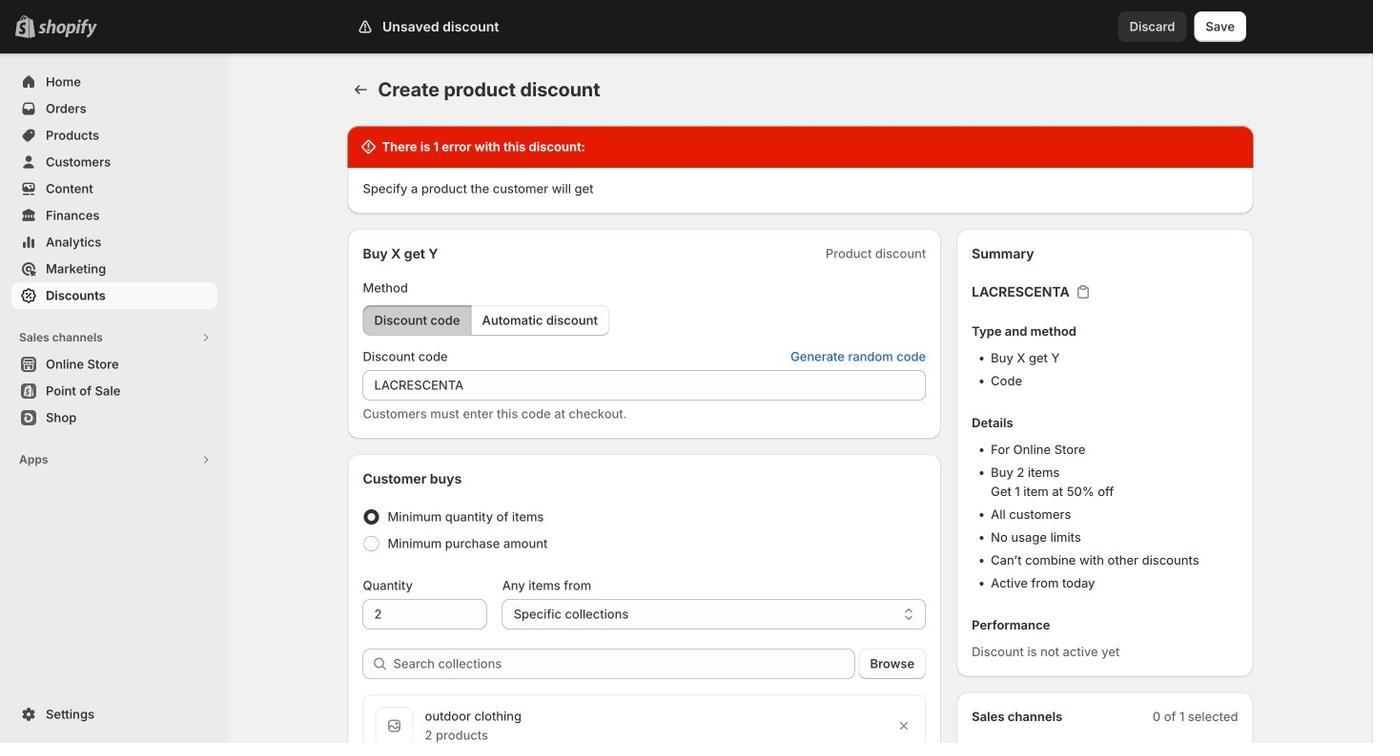 Task type: describe. For each thing, give the bounding box(es) containing it.
Search collections text field
[[394, 649, 855, 679]]

shopify image
[[38, 19, 97, 38]]



Task type: locate. For each thing, give the bounding box(es) containing it.
None text field
[[363, 370, 927, 401]]

None text field
[[363, 599, 487, 630]]



